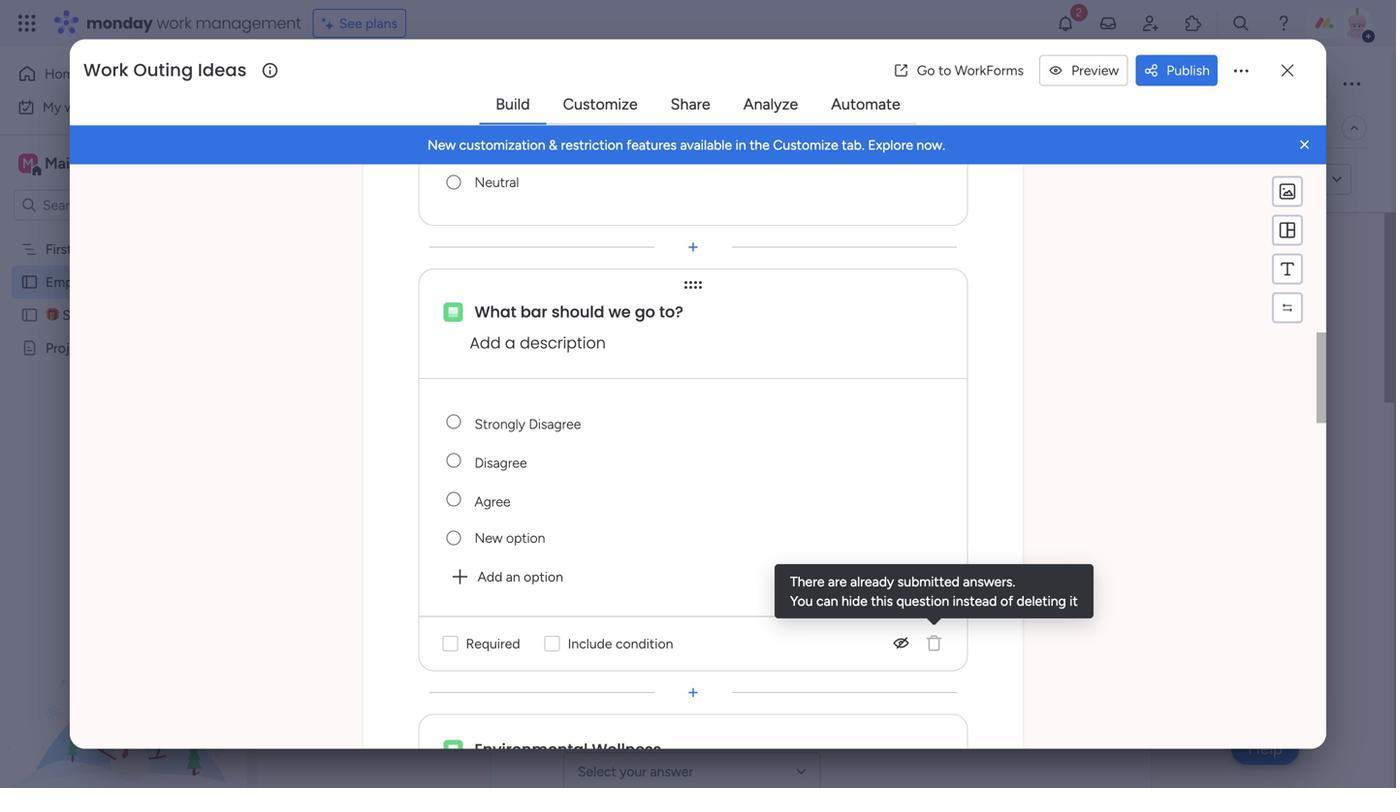 Task type: locate. For each thing, give the bounding box(es) containing it.
include condition
[[568, 636, 673, 652]]

required
[[466, 636, 520, 652]]

name group containing name
[[563, 364, 1079, 477]]

answers.
[[963, 574, 1016, 590]]

customize inside banner banner
[[773, 137, 839, 153]]

requests
[[93, 340, 149, 356]]

workspace image
[[18, 153, 38, 174]]

job role
[[563, 604, 626, 625]]

workforms
[[955, 62, 1024, 79]]

form button left add view image
[[431, 113, 491, 144]]

1 component__icon image from the top
[[444, 303, 463, 322]]

what bar should we go to?
[[475, 301, 684, 323]]

option
[[0, 232, 247, 236]]

well- right to?
[[725, 300, 805, 343]]

0 horizontal spatial employee
[[46, 274, 106, 290]]

2 menu image from the top
[[1278, 260, 1298, 279]]

0 horizontal spatial &
[[153, 340, 161, 356]]

outing
[[133, 58, 193, 83]]

add new question image up drag to reorder the question image
[[684, 238, 703, 257]]

1 name group from the top
[[563, 364, 1079, 477]]

0 horizontal spatial automate
[[831, 95, 901, 114]]

form
[[1263, 171, 1292, 188]]

2 vertical spatial survey
[[902, 300, 1006, 343]]

1 horizontal spatial customize
[[773, 137, 839, 153]]

tab list
[[479, 86, 917, 125]]

lottie animation element
[[0, 593, 247, 789]]

well- up add view image
[[452, 62, 529, 105]]

dapulse integrations image
[[1034, 121, 1048, 135]]

being
[[529, 62, 616, 105], [139, 274, 173, 290], [805, 300, 894, 343]]

my work button
[[12, 92, 209, 123]]

notifications image
[[1056, 14, 1076, 33]]

share
[[671, 95, 711, 114]]

work for my
[[65, 99, 94, 115]]

powered
[[389, 171, 450, 189]]

publish button
[[1136, 55, 1218, 86]]

form button
[[370, 113, 431, 144], [431, 113, 491, 144]]

add for add an option
[[478, 569, 503, 585]]

add left a
[[470, 332, 501, 354]]

1 vertical spatial component__icon image
[[444, 741, 463, 760]]

0 horizontal spatial survey
[[176, 274, 216, 290]]

already
[[851, 574, 895, 590]]

1 vertical spatial &
[[153, 340, 161, 356]]

0 vertical spatial well-
[[452, 62, 529, 105]]

0 vertical spatial component__icon image
[[444, 303, 463, 322]]

to?
[[660, 301, 684, 323]]

invite / 1 button
[[1233, 68, 1329, 99]]

2 component__icon image from the top
[[444, 741, 463, 760]]

disagree down name on the left
[[529, 416, 581, 433]]

build
[[496, 95, 530, 114]]

1 vertical spatial automate
[[1251, 120, 1311, 136]]

well-
[[452, 62, 529, 105], [109, 274, 139, 290], [725, 300, 805, 343]]

1 vertical spatial work
[[65, 99, 94, 115]]

1 public board image from the top
[[20, 273, 39, 291]]

& left restriction
[[549, 137, 558, 153]]

& for requests
[[153, 340, 161, 356]]

public board image for employee well-being survey
[[20, 273, 39, 291]]

& right requests
[[153, 340, 161, 356]]

customize up restriction
[[563, 95, 638, 114]]

0 vertical spatial &
[[549, 137, 558, 153]]

1 form button from the left
[[370, 113, 431, 144]]

main workspace
[[45, 154, 159, 173]]

0 vertical spatial add
[[470, 332, 501, 354]]

employee inside form form
[[563, 300, 717, 343]]

a
[[505, 332, 516, 354]]

instead
[[953, 593, 997, 610]]

1 vertical spatial disagree
[[475, 455, 527, 472]]

& for customization
[[549, 137, 558, 153]]

add
[[470, 332, 501, 354], [478, 569, 503, 585]]

1 vertical spatial menu image
[[1278, 260, 1298, 279]]

name group containing job role
[[563, 589, 1079, 702]]

2 horizontal spatial being
[[805, 300, 894, 343]]

lottie animation image
[[0, 593, 247, 789]]

work outing ideas
[[83, 58, 247, 83]]

public board image
[[20, 273, 39, 291], [20, 306, 39, 324]]

2 vertical spatial employee well-being survey
[[563, 300, 1006, 343]]

2 vertical spatial employee
[[563, 300, 717, 343]]

go
[[917, 62, 935, 79]]

0 vertical spatial customize
[[563, 95, 638, 114]]

invite
[[1269, 75, 1302, 92]]

0 vertical spatial public board image
[[20, 273, 39, 291]]

0 vertical spatial employee well-being survey
[[295, 62, 725, 105]]

4 name group from the top
[[563, 702, 1079, 789]]

drag to reorder the question image
[[684, 276, 703, 295]]

hide
[[842, 593, 868, 610]]

first board
[[46, 241, 111, 258]]

public board image for 🎁 secret santa
[[20, 306, 39, 324]]

component__icon image
[[444, 303, 463, 322], [444, 741, 463, 760]]

name group
[[563, 364, 1079, 477], [563, 477, 1079, 589], [563, 589, 1079, 702], [563, 702, 1079, 789]]

banner banner
[[70, 126, 1327, 165]]

name group containing general wellness
[[563, 702, 1079, 789]]

table
[[324, 120, 356, 136]]

table button
[[294, 113, 370, 144]]

3 name group from the top
[[563, 589, 1079, 702]]

add new question image up wellness
[[684, 683, 703, 703]]

1 vertical spatial well-
[[109, 274, 139, 290]]

2 public board image from the top
[[20, 306, 39, 324]]

apps image
[[1184, 14, 1204, 33]]

publish
[[1167, 62, 1210, 79]]

help
[[1248, 739, 1283, 759]]

workspace
[[82, 154, 159, 173]]

form up new
[[445, 120, 477, 136]]

1 vertical spatial customize
[[773, 137, 839, 153]]

1 vertical spatial employee well-being survey
[[46, 274, 216, 290]]

an
[[506, 569, 521, 585]]

it
[[1070, 593, 1078, 610]]

0 vertical spatial disagree
[[529, 416, 581, 433]]

1 horizontal spatial &
[[549, 137, 558, 153]]

submitted
[[898, 574, 960, 590]]

employee inside list box
[[46, 274, 106, 290]]

restriction
[[561, 137, 623, 153]]

menu image
[[1278, 221, 1298, 240], [1278, 260, 1298, 279]]

🎁 secret santa
[[46, 307, 141, 323]]

1 vertical spatial add
[[478, 569, 503, 585]]

employee well-being survey
[[295, 62, 725, 105], [46, 274, 216, 290], [563, 300, 1006, 343]]

being inside list box
[[139, 274, 173, 290]]

go
[[635, 301, 656, 323]]

well- up santa
[[109, 274, 139, 290]]

& inside banner banner
[[549, 137, 558, 153]]

add new question image
[[684, 238, 703, 257], [684, 683, 703, 703]]

2 horizontal spatial employee
[[563, 300, 717, 343]]

form button up powered
[[370, 113, 431, 144]]

more actions image
[[1232, 61, 1251, 80]]

form form
[[70, 0, 1327, 789], [257, 213, 1395, 789]]

approvals
[[165, 340, 225, 356]]

what
[[475, 301, 517, 323]]

2 name group from the top
[[563, 477, 1079, 589]]

tab list containing build
[[479, 86, 917, 125]]

1 horizontal spatial employee
[[295, 62, 445, 105]]

1
[[1314, 75, 1320, 92]]

🎁
[[46, 307, 59, 323]]

1 horizontal spatial work
[[157, 12, 192, 34]]

search everything image
[[1232, 14, 1251, 33]]

list box
[[0, 229, 247, 627]]

wellness
[[629, 716, 699, 738]]

1 vertical spatial public board image
[[20, 306, 39, 324]]

copy form link button
[[1191, 164, 1323, 195]]

my
[[43, 99, 61, 115]]

2 vertical spatial being
[[805, 300, 894, 343]]

ideas
[[198, 58, 247, 83]]

work up work outing ideas "field" at the top left of page
[[157, 12, 192, 34]]

see
[[339, 15, 362, 32]]

1 horizontal spatial survey
[[624, 62, 725, 105]]

1 horizontal spatial automate
[[1251, 120, 1311, 136]]

disagree button
[[472, 441, 902, 480]]

customize right the
[[773, 137, 839, 153]]

invite / 1
[[1269, 75, 1320, 92]]

workspace selection element
[[18, 152, 162, 177]]

customize
[[563, 95, 638, 114], [773, 137, 839, 153]]

0 horizontal spatial well-
[[109, 274, 139, 290]]

Employee well-being survey field
[[290, 62, 730, 105]]

work
[[83, 58, 129, 83]]

deleting
[[1017, 593, 1067, 610]]

0 horizontal spatial being
[[139, 274, 173, 290]]

add inside add an option button
[[478, 569, 503, 585]]

1 vertical spatial add new question image
[[684, 683, 703, 703]]

we
[[609, 301, 631, 323]]

2 horizontal spatial survey
[[902, 300, 1006, 343]]

description
[[520, 332, 606, 354]]

& inside list box
[[153, 340, 161, 356]]

workforms logo image
[[479, 164, 588, 195]]

0 vertical spatial survey
[[624, 62, 725, 105]]

name
[[563, 378, 611, 400]]

&
[[549, 137, 558, 153], [153, 340, 161, 356]]

new customization & restriction features available in the customize tab. explore now.
[[428, 137, 946, 153]]

2 vertical spatial well-
[[725, 300, 805, 343]]

disagree down strongly
[[475, 455, 527, 472]]

work right my
[[65, 99, 94, 115]]

0 vertical spatial automate
[[831, 95, 901, 114]]

None field
[[472, 163, 944, 202], [472, 519, 902, 558], [472, 163, 944, 202], [472, 519, 902, 558]]

1 horizontal spatial disagree
[[529, 416, 581, 433]]

0 horizontal spatial form
[[385, 120, 416, 136]]

work inside my work button
[[65, 99, 94, 115]]

automate up tab.
[[831, 95, 901, 114]]

customization tools toolbar
[[1272, 176, 1304, 324]]

1 vertical spatial survey
[[176, 274, 216, 290]]

automate
[[831, 95, 901, 114], [1251, 120, 1311, 136]]

there are already submitted answers. you can hide this question instead of deleting it
[[790, 574, 1078, 610]]

0 vertical spatial being
[[529, 62, 616, 105]]

automate down invite / 1 button
[[1251, 120, 1311, 136]]

bar
[[521, 301, 548, 323]]

0 horizontal spatial work
[[65, 99, 94, 115]]

1 vertical spatial being
[[139, 274, 173, 290]]

0 vertical spatial employee
[[295, 62, 445, 105]]

monday
[[86, 12, 153, 34]]

form form containing employee well-being survey
[[257, 213, 1395, 789]]

add left an
[[478, 569, 503, 585]]

0 vertical spatial add new question image
[[684, 238, 703, 257]]

0 vertical spatial menu image
[[1278, 221, 1298, 240]]

analyze
[[744, 95, 798, 114]]

form up powered
[[385, 120, 416, 136]]

can
[[817, 593, 838, 610]]

0 vertical spatial work
[[157, 12, 192, 34]]

2 form from the left
[[445, 120, 477, 136]]

my work
[[43, 99, 94, 115]]

1 vertical spatial employee
[[46, 274, 106, 290]]

add for add a description
[[470, 332, 501, 354]]

secret
[[63, 307, 103, 323]]

0 horizontal spatial customize
[[563, 95, 638, 114]]

1 horizontal spatial form
[[445, 120, 477, 136]]

autopilot image
[[1226, 115, 1243, 139]]

help image
[[1274, 14, 1294, 33]]



Task type: vqa. For each thing, say whether or not it's contained in the screenshot.
TEMPLATES IMAGE
no



Task type: describe. For each thing, give the bounding box(es) containing it.
2 horizontal spatial well-
[[725, 300, 805, 343]]

1 menu image from the top
[[1278, 221, 1298, 240]]

1 horizontal spatial well-
[[452, 62, 529, 105]]

this
[[871, 593, 893, 610]]

see plans button
[[313, 9, 407, 38]]

m
[[22, 155, 34, 172]]

Job role field
[[563, 640, 1079, 679]]

tab.
[[842, 137, 865, 153]]

question
[[897, 593, 950, 610]]

copy
[[1227, 171, 1259, 188]]

add view image
[[503, 121, 511, 135]]

now.
[[917, 137, 946, 153]]

agree button
[[472, 480, 902, 519]]

main
[[45, 154, 79, 173]]

job
[[563, 604, 593, 625]]

you
[[790, 593, 813, 610]]

in
[[736, 137, 746, 153]]

automate link
[[816, 87, 916, 122]]

copy form link
[[1227, 171, 1315, 188]]

first
[[46, 241, 72, 258]]

explore
[[868, 137, 914, 153]]

go to workforms button
[[886, 55, 1032, 86]]

work for monday
[[157, 12, 192, 34]]

automate inside tab list
[[831, 95, 901, 114]]

add an option
[[478, 569, 563, 585]]

activity
[[1141, 75, 1188, 92]]

option
[[524, 569, 563, 585]]

project
[[46, 340, 89, 356]]

management
[[196, 12, 301, 34]]

close image
[[1296, 135, 1315, 155]]

/
[[1306, 75, 1311, 92]]

strongly disagree
[[475, 416, 581, 433]]

role
[[597, 604, 626, 625]]

available
[[680, 137, 732, 153]]

ruby anderson image
[[1342, 8, 1373, 39]]

1 horizontal spatial being
[[529, 62, 616, 105]]

integrate
[[1056, 120, 1112, 136]]

form form containing what
[[70, 0, 1327, 789]]

Department field
[[563, 527, 1079, 566]]

Name field
[[563, 415, 1079, 454]]

go to workforms
[[917, 62, 1024, 79]]

survey inside form form
[[902, 300, 1006, 343]]

collapse board header image
[[1347, 120, 1363, 136]]

2 image
[[1071, 1, 1088, 23]]

customization
[[459, 137, 546, 153]]

are
[[828, 574, 847, 590]]

select product image
[[17, 14, 37, 33]]

home
[[45, 65, 82, 82]]

invite members image
[[1142, 14, 1161, 33]]

list box containing first board
[[0, 229, 247, 627]]

board
[[75, 241, 111, 258]]

inbox image
[[1099, 14, 1118, 33]]

condition
[[616, 636, 673, 652]]

monday work management
[[86, 12, 301, 34]]

customize link
[[548, 87, 653, 122]]

by
[[454, 171, 471, 189]]

general wellness
[[563, 716, 699, 738]]

2 form button from the left
[[431, 113, 491, 144]]

0 horizontal spatial disagree
[[475, 455, 527, 472]]

to
[[939, 62, 952, 79]]

Work Outing Ideas field
[[79, 58, 259, 83]]

there
[[790, 574, 825, 590]]

analyze link
[[728, 87, 814, 122]]

add an option button
[[443, 562, 571, 593]]

being inside form form
[[805, 300, 894, 343]]

share link
[[655, 87, 726, 122]]

agree
[[475, 494, 511, 510]]

1 add new question image from the top
[[684, 238, 703, 257]]

powered by
[[389, 171, 471, 189]]

2 add new question image from the top
[[684, 683, 703, 703]]

1 form from the left
[[385, 120, 416, 136]]

preview button
[[1040, 55, 1128, 86]]

strongly disagree button
[[472, 403, 902, 441]]

preview
[[1072, 62, 1120, 79]]

add a description
[[470, 332, 606, 354]]

include
[[568, 636, 613, 652]]

see plans
[[339, 15, 398, 32]]

background color and image selector image
[[1278, 182, 1298, 201]]

the
[[750, 137, 770, 153]]

features
[[627, 137, 677, 153]]

Search in workspace field
[[41, 194, 162, 216]]

of
[[1001, 593, 1014, 610]]

build link
[[480, 87, 546, 122]]

general
[[563, 716, 625, 738]]

help button
[[1232, 733, 1300, 765]]

plans
[[366, 15, 398, 32]]

project requests & approvals
[[46, 340, 225, 356]]

type your question here image
[[472, 739, 665, 761]]

link
[[1295, 171, 1315, 188]]



